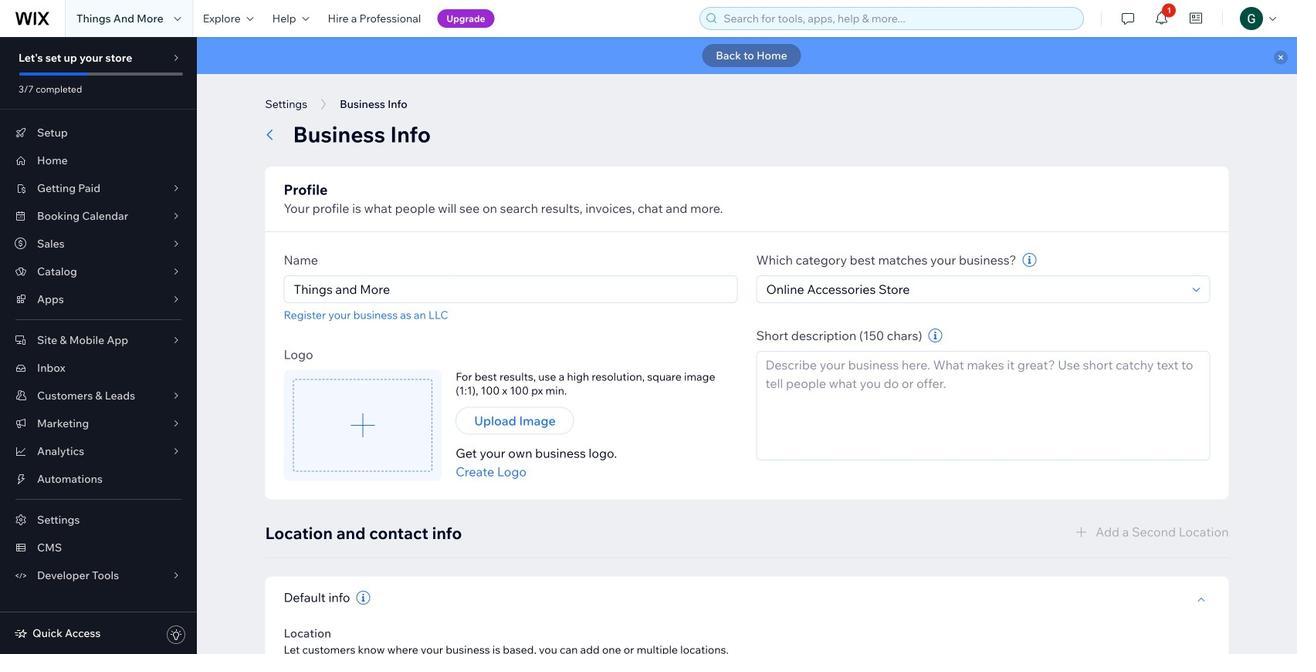 Task type: vqa. For each thing, say whether or not it's contained in the screenshot.
Charts & Tables link
no



Task type: describe. For each thing, give the bounding box(es) containing it.
Search for tools, apps, help & more... field
[[719, 8, 1079, 29]]

Describe your business here. What makes it great? Use short catchy text to tell people what you do or offer. text field
[[756, 351, 1210, 461]]

sidebar element
[[0, 37, 197, 655]]



Task type: locate. For each thing, give the bounding box(es) containing it.
Type your business name (e.g., Amy's Shoes) field
[[289, 276, 732, 303]]

Enter your business or website type field
[[762, 276, 1188, 303]]

alert
[[197, 37, 1297, 74]]



